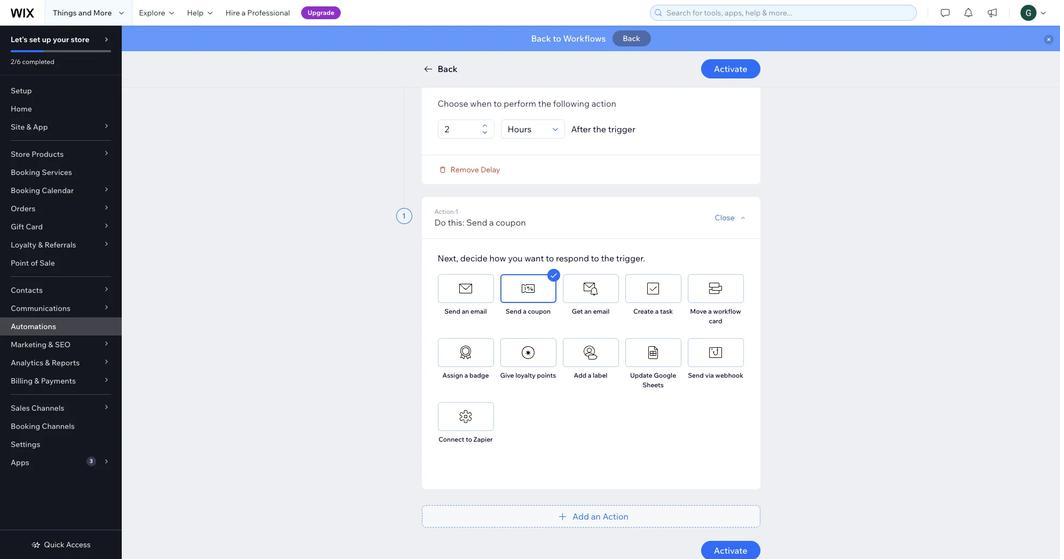 Task type: locate. For each thing, give the bounding box(es) containing it.
back left workflows
[[531, 33, 551, 44]]

0 vertical spatial action
[[435, 208, 454, 216]]

activate
[[714, 64, 748, 74], [714, 546, 748, 557]]

email for send an email
[[471, 308, 487, 316]]

booking inside booking calendar dropdown button
[[11, 186, 40, 196]]

store
[[11, 150, 30, 159]]

store
[[71, 35, 89, 44]]

a left task on the right of the page
[[655, 308, 659, 316]]

1 vertical spatial activate button
[[701, 542, 760, 560]]

an for send
[[462, 308, 469, 316]]

icon image up the create a task at the bottom of page
[[645, 281, 661, 297]]

after
[[571, 124, 591, 135]]

0 vertical spatial add
[[574, 372, 587, 380]]

send for send an email
[[445, 308, 460, 316]]

create a task
[[634, 308, 673, 316]]

coupon left get
[[528, 308, 551, 316]]

channels inside popup button
[[31, 404, 64, 413]]

1 vertical spatial category image
[[458, 409, 474, 425]]

a left get
[[523, 308, 527, 316]]

seo
[[55, 340, 71, 350]]

None field
[[505, 120, 549, 138]]

1 booking from the top
[[11, 168, 40, 177]]

icon image up send an email
[[458, 281, 474, 297]]

trigger down action
[[608, 124, 636, 135]]

0 horizontal spatial category image
[[458, 409, 474, 425]]

2/6
[[11, 58, 21, 66]]

apps
[[11, 458, 29, 468]]

category image up "send via webhook"
[[708, 345, 724, 361]]

close for delay: 2 hours after trigger
[[715, 55, 735, 65]]

a up 'card'
[[708, 308, 712, 316]]

point of sale
[[11, 259, 55, 268]]

professional
[[247, 8, 290, 18]]

0 vertical spatial activate button
[[701, 59, 760, 79]]

1 close button from the top
[[715, 55, 748, 65]]

booking
[[11, 168, 40, 177], [11, 186, 40, 196], [11, 422, 40, 432]]

after
[[492, 59, 511, 70]]

action 1 do this: send a coupon
[[435, 208, 526, 228]]

2 close from the top
[[715, 213, 735, 223]]

add a label
[[574, 372, 608, 380]]

activate button
[[701, 59, 760, 79], [701, 542, 760, 560]]

setup link
[[0, 82, 122, 100]]

hire
[[225, 8, 240, 18]]

0 horizontal spatial trigger
[[513, 59, 540, 70]]

3 booking from the top
[[11, 422, 40, 432]]

1 email from the left
[[471, 308, 487, 316]]

app
[[33, 122, 48, 132]]

next, decide how you want to respond to the trigger.
[[438, 253, 645, 264]]

remove delay
[[451, 165, 500, 175]]

0 horizontal spatial email
[[471, 308, 487, 316]]

0 horizontal spatial coupon
[[496, 217, 526, 228]]

marketing & seo
[[11, 340, 71, 350]]

points
[[537, 372, 556, 380]]

2 close button from the top
[[715, 213, 748, 223]]

send right send an email
[[506, 308, 522, 316]]

you
[[508, 253, 523, 264]]

send for send a coupon
[[506, 308, 522, 316]]

booking up orders
[[11, 186, 40, 196]]

1 horizontal spatial back button
[[612, 30, 651, 46]]

move a workflow card
[[690, 308, 741, 325]]

0 vertical spatial close button
[[715, 55, 748, 65]]

category image up connect to zapier in the left bottom of the page
[[458, 409, 474, 425]]

icon image
[[458, 281, 474, 297], [645, 281, 661, 297], [708, 281, 724, 297], [458, 345, 474, 361], [520, 345, 536, 361], [583, 345, 599, 361]]

settings
[[11, 440, 40, 450]]

orders
[[11, 204, 35, 214]]

badge
[[470, 372, 489, 380]]

1 horizontal spatial 1
[[455, 208, 458, 216]]

2 email from the left
[[593, 308, 610, 316]]

add an action
[[573, 512, 629, 522]]

the
[[538, 98, 551, 109], [593, 124, 606, 135], [601, 253, 614, 264]]

1 vertical spatial close
[[715, 213, 735, 223]]

home link
[[0, 100, 122, 118]]

& left seo
[[48, 340, 53, 350]]

1 vertical spatial action
[[603, 512, 629, 522]]

booking calendar button
[[0, 182, 122, 200]]

2 horizontal spatial category image
[[645, 345, 661, 361]]

icon image up add a label
[[583, 345, 599, 361]]

do
[[435, 217, 446, 228]]

back button inside alert
[[612, 30, 651, 46]]

to left the zapier
[[466, 436, 472, 444]]

1 vertical spatial booking
[[11, 186, 40, 196]]

booking services
[[11, 168, 72, 177]]

the left trigger.
[[601, 253, 614, 264]]

0 horizontal spatial action
[[435, 208, 454, 216]]

2 vertical spatial booking
[[11, 422, 40, 432]]

& right site
[[26, 122, 31, 132]]

1 vertical spatial coupon
[[528, 308, 551, 316]]

referrals
[[45, 240, 76, 250]]

1 vertical spatial add
[[573, 512, 589, 522]]

1 horizontal spatial trigger
[[608, 124, 636, 135]]

action inside action 1 do this: send a coupon
[[435, 208, 454, 216]]

a right this:
[[489, 217, 494, 228]]

a for assign a badge
[[465, 372, 468, 380]]

1 horizontal spatial email
[[593, 308, 610, 316]]

booking inside the booking channels 'link'
[[11, 422, 40, 432]]

category image
[[708, 345, 724, 361], [458, 409, 474, 425]]

products
[[32, 150, 64, 159]]

add
[[574, 372, 587, 380], [573, 512, 589, 522]]

email left send a coupon
[[471, 308, 487, 316]]

the right perform
[[538, 98, 551, 109]]

channels up booking channels
[[31, 404, 64, 413]]

icon image up give loyalty points
[[520, 345, 536, 361]]

0 vertical spatial booking
[[11, 168, 40, 177]]

1 vertical spatial close button
[[715, 213, 748, 223]]

0 vertical spatial back button
[[612, 30, 651, 46]]

back
[[531, 33, 551, 44], [623, 34, 640, 43], [438, 64, 458, 74]]

after the trigger
[[571, 124, 636, 135]]

close button
[[715, 55, 748, 65], [715, 213, 748, 223]]

send right this:
[[466, 217, 487, 228]]

the right after
[[593, 124, 606, 135]]

payments
[[41, 377, 76, 386]]

2 activate button from the top
[[701, 542, 760, 560]]

category image for an
[[583, 281, 599, 297]]

back right workflows
[[623, 34, 640, 43]]

explore
[[139, 8, 165, 18]]

an for add
[[591, 512, 601, 522]]

0 horizontal spatial back button
[[422, 62, 458, 75]]

back down timing
[[438, 64, 458, 74]]

back button right workflows
[[612, 30, 651, 46]]

a left the badge
[[465, 372, 468, 380]]

coupon
[[496, 217, 526, 228], [528, 308, 551, 316]]

category image
[[520, 281, 536, 297], [583, 281, 599, 297], [645, 345, 661, 361]]

category image up send a coupon
[[520, 281, 536, 297]]

to left workflows
[[553, 33, 561, 44]]

up
[[42, 35, 51, 44]]

back button down timing
[[422, 62, 458, 75]]

an inside button
[[591, 512, 601, 522]]

a left label
[[588, 372, 592, 380]]

back button
[[612, 30, 651, 46], [422, 62, 458, 75]]

0 vertical spatial coupon
[[496, 217, 526, 228]]

send a coupon
[[506, 308, 551, 316]]

a inside move a workflow card
[[708, 308, 712, 316]]

update
[[630, 372, 653, 380]]

to right when
[[494, 98, 502, 109]]

1 up this:
[[455, 208, 458, 216]]

give
[[500, 372, 514, 380]]

close
[[715, 55, 735, 65], [715, 213, 735, 223]]

1 horizontal spatial coupon
[[528, 308, 551, 316]]

send left via
[[688, 372, 704, 380]]

0 vertical spatial activate
[[714, 64, 748, 74]]

add inside add an action button
[[573, 512, 589, 522]]

2 booking from the top
[[11, 186, 40, 196]]

trigger inside timing delay: 2 hours after trigger
[[513, 59, 540, 70]]

trigger.
[[616, 253, 645, 264]]

timing
[[435, 50, 455, 58]]

a inside action 1 do this: send a coupon
[[489, 217, 494, 228]]

1 vertical spatial the
[[593, 124, 606, 135]]

channels for booking channels
[[42, 422, 75, 432]]

how
[[490, 253, 506, 264]]

1 horizontal spatial action
[[603, 512, 629, 522]]

automations
[[11, 322, 56, 332]]

channels up settings link
[[42, 422, 75, 432]]

marketing & seo button
[[0, 336, 122, 354]]

0 vertical spatial channels
[[31, 404, 64, 413]]

let's
[[11, 35, 28, 44]]

booking down store
[[11, 168, 40, 177]]

want
[[525, 253, 544, 264]]

None number field
[[441, 120, 479, 138]]

0 horizontal spatial category image
[[520, 281, 536, 297]]

send down "next," at the left top
[[445, 308, 460, 316]]

next,
[[438, 253, 458, 264]]

google
[[654, 372, 676, 380]]

an
[[462, 308, 469, 316], [584, 308, 592, 316], [591, 512, 601, 522]]

booking up settings
[[11, 422, 40, 432]]

booking inside the booking services link
[[11, 168, 40, 177]]

coupon up you
[[496, 217, 526, 228]]

email right get
[[593, 308, 610, 316]]

remove delay button
[[438, 165, 500, 175]]

following
[[553, 98, 590, 109]]

quick access button
[[31, 541, 91, 550]]

1 vertical spatial channels
[[42, 422, 75, 432]]

& left reports
[[45, 358, 50, 368]]

1 horizontal spatial back
[[531, 33, 551, 44]]

channels inside 'link'
[[42, 422, 75, 432]]

0 vertical spatial the
[[538, 98, 551, 109]]

sidebar element
[[0, 26, 122, 560]]

delay
[[481, 165, 500, 175]]

choose when to perform the following action
[[438, 98, 616, 109]]

a for send a coupon
[[523, 308, 527, 316]]

trigger right after
[[513, 59, 540, 70]]

1 inside action 1 do this: send a coupon
[[455, 208, 458, 216]]

workflow
[[713, 308, 741, 316]]

add for add a label
[[574, 372, 587, 380]]

1 left do
[[402, 212, 406, 221]]

icon image up workflow
[[708, 281, 724, 297]]

2 horizontal spatial back
[[623, 34, 640, 43]]

site & app button
[[0, 118, 122, 136]]

1
[[455, 208, 458, 216], [402, 212, 406, 221]]

help
[[187, 8, 204, 18]]

0 vertical spatial close
[[715, 55, 735, 65]]

action
[[592, 98, 616, 109]]

1 horizontal spatial category image
[[583, 281, 599, 297]]

1 close from the top
[[715, 55, 735, 65]]

email
[[471, 308, 487, 316], [593, 308, 610, 316]]

& right billing on the left
[[34, 377, 39, 386]]

close for do this: send a coupon
[[715, 213, 735, 223]]

0 vertical spatial category image
[[708, 345, 724, 361]]

&
[[26, 122, 31, 132], [38, 240, 43, 250], [48, 340, 53, 350], [45, 358, 50, 368], [34, 377, 39, 386]]

& for site
[[26, 122, 31, 132]]

channels for sales channels
[[31, 404, 64, 413]]

completed
[[22, 58, 54, 66]]

& right loyalty
[[38, 240, 43, 250]]

to
[[553, 33, 561, 44], [494, 98, 502, 109], [546, 253, 554, 264], [591, 253, 599, 264], [466, 436, 472, 444]]

upgrade
[[308, 9, 334, 17]]

1 vertical spatial activate
[[714, 546, 748, 557]]

category image up update
[[645, 345, 661, 361]]

send inside action 1 do this: send a coupon
[[466, 217, 487, 228]]

a right hire
[[242, 8, 246, 18]]

1 vertical spatial back button
[[422, 62, 458, 75]]

category image up get an email
[[583, 281, 599, 297]]

0 vertical spatial trigger
[[513, 59, 540, 70]]



Task type: describe. For each thing, give the bounding box(es) containing it.
3
[[90, 458, 93, 465]]

choose
[[438, 98, 468, 109]]

2/6 completed
[[11, 58, 54, 66]]

webhook
[[716, 372, 743, 380]]

delay:
[[435, 59, 459, 70]]

& for marketing
[[48, 340, 53, 350]]

billing & payments button
[[0, 372, 122, 390]]

booking for booking channels
[[11, 422, 40, 432]]

category image for google
[[645, 345, 661, 361]]

sales
[[11, 404, 30, 413]]

a for create a task
[[655, 308, 659, 316]]

via
[[705, 372, 714, 380]]

contacts
[[11, 286, 43, 295]]

a for hire a professional
[[242, 8, 246, 18]]

send an email
[[445, 308, 487, 316]]

get
[[572, 308, 583, 316]]

1 activate from the top
[[714, 64, 748, 74]]

set
[[29, 35, 40, 44]]

settings link
[[0, 436, 122, 454]]

loyalty & referrals
[[11, 240, 76, 250]]

decide
[[460, 253, 488, 264]]

back to workflows
[[531, 33, 606, 44]]

analytics
[[11, 358, 43, 368]]

get an email
[[572, 308, 610, 316]]

sales channels button
[[0, 400, 122, 418]]

action inside button
[[603, 512, 629, 522]]

to right want
[[546, 253, 554, 264]]

connect to zapier
[[439, 436, 493, 444]]

setup
[[11, 86, 32, 96]]

loyalty
[[11, 240, 36, 250]]

to right respond
[[591, 253, 599, 264]]

booking for booking services
[[11, 168, 40, 177]]

a for move a workflow card
[[708, 308, 712, 316]]

gift card
[[11, 222, 43, 232]]

& for billing
[[34, 377, 39, 386]]

add an action button
[[422, 506, 760, 528]]

to inside alert
[[553, 33, 561, 44]]

of
[[31, 259, 38, 268]]

loyalty
[[516, 372, 536, 380]]

communications
[[11, 304, 71, 314]]

when
[[470, 98, 492, 109]]

your
[[53, 35, 69, 44]]

a for add a label
[[588, 372, 592, 380]]

booking channels link
[[0, 418, 122, 436]]

label
[[593, 372, 608, 380]]

automations link
[[0, 318, 122, 336]]

close button for do this: send a coupon
[[715, 213, 748, 223]]

category image for a
[[520, 281, 536, 297]]

zapier
[[474, 436, 493, 444]]

things
[[53, 8, 77, 18]]

icon image up assign a badge in the left of the page
[[458, 345, 474, 361]]

move
[[690, 308, 707, 316]]

communications button
[[0, 300, 122, 318]]

help button
[[181, 0, 219, 26]]

workflows
[[563, 33, 606, 44]]

& for analytics
[[45, 358, 50, 368]]

booking calendar
[[11, 186, 74, 196]]

billing
[[11, 377, 33, 386]]

loyalty & referrals button
[[0, 236, 122, 254]]

calendar
[[42, 186, 74, 196]]

access
[[66, 541, 91, 550]]

sale
[[40, 259, 55, 268]]

booking for booking calendar
[[11, 186, 40, 196]]

email for get an email
[[593, 308, 610, 316]]

billing & payments
[[11, 377, 76, 386]]

more
[[93, 8, 112, 18]]

close button for delay: 2 hours after trigger
[[715, 55, 748, 65]]

0 horizontal spatial back
[[438, 64, 458, 74]]

assign a badge
[[443, 372, 489, 380]]

home
[[11, 104, 32, 114]]

task
[[660, 308, 673, 316]]

timing delay: 2 hours after trigger
[[435, 50, 540, 70]]

back to workflows alert
[[122, 26, 1060, 51]]

store products button
[[0, 145, 122, 163]]

hire a professional link
[[219, 0, 296, 26]]

quick
[[44, 541, 64, 550]]

1 activate button from the top
[[701, 59, 760, 79]]

this:
[[448, 217, 465, 228]]

Search for tools, apps, help & more... field
[[663, 5, 913, 20]]

0 horizontal spatial 1
[[402, 212, 406, 221]]

things and more
[[53, 8, 112, 18]]

remove
[[451, 165, 479, 175]]

upgrade button
[[301, 6, 341, 19]]

orders button
[[0, 200, 122, 218]]

send for send via webhook
[[688, 372, 704, 380]]

give loyalty points
[[500, 372, 556, 380]]

an for get
[[584, 308, 592, 316]]

2 vertical spatial the
[[601, 253, 614, 264]]

point
[[11, 259, 29, 268]]

let's set up your store
[[11, 35, 89, 44]]

coupon inside action 1 do this: send a coupon
[[496, 217, 526, 228]]

reports
[[52, 358, 80, 368]]

& for loyalty
[[38, 240, 43, 250]]

1 vertical spatial trigger
[[608, 124, 636, 135]]

hire a professional
[[225, 8, 290, 18]]

services
[[42, 168, 72, 177]]

2 activate from the top
[[714, 546, 748, 557]]

1 horizontal spatial category image
[[708, 345, 724, 361]]

add for add an action
[[573, 512, 589, 522]]

create
[[634, 308, 654, 316]]

send via webhook
[[688, 372, 743, 380]]

gift
[[11, 222, 24, 232]]

2
[[461, 59, 466, 70]]

site & app
[[11, 122, 48, 132]]



Task type: vqa. For each thing, say whether or not it's contained in the screenshot.
Library
no



